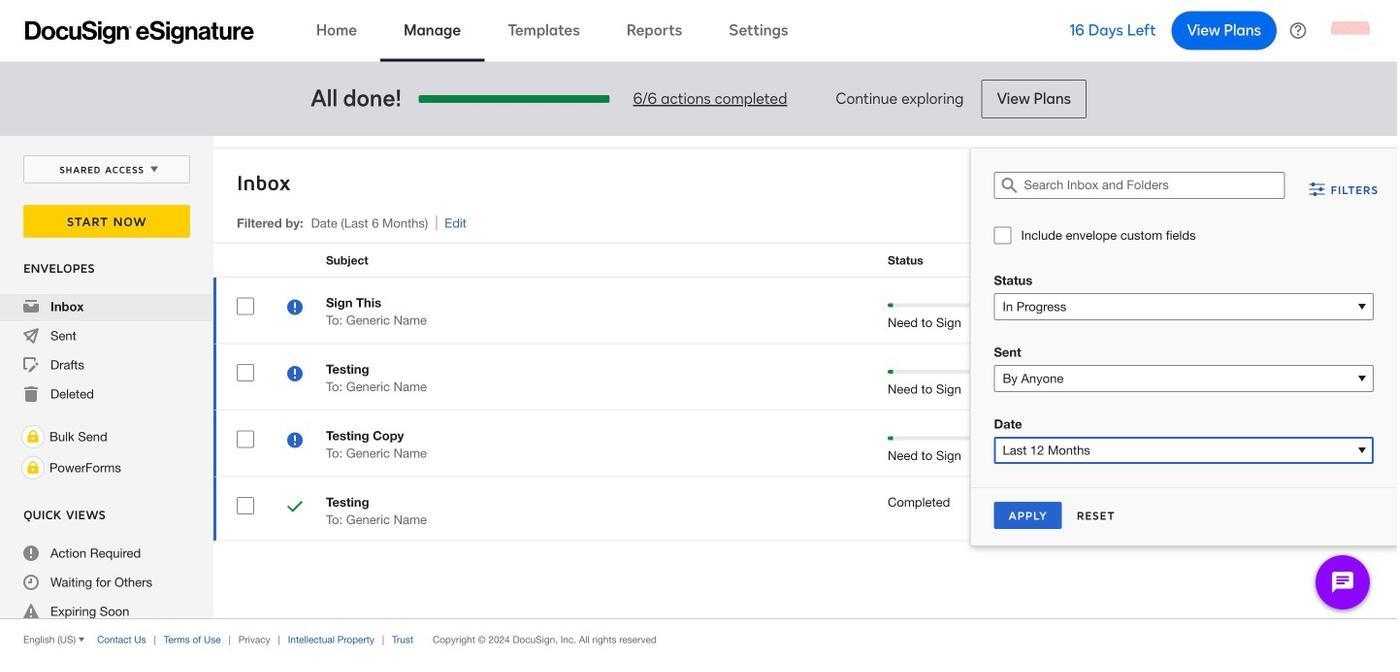 Task type: vqa. For each thing, say whether or not it's contained in the screenshot.
second the Need to Sign icon from the top
yes



Task type: describe. For each thing, give the bounding box(es) containing it.
action required image
[[23, 545, 39, 561]]

completed image
[[287, 499, 303, 517]]

your uploaded profile image image
[[1332, 11, 1371, 50]]

trash image
[[23, 386, 39, 402]]

lock image
[[21, 425, 45, 448]]

draft image
[[23, 357, 39, 373]]



Task type: locate. For each thing, give the bounding box(es) containing it.
lock image
[[21, 456, 45, 479]]

secondary navigation region
[[0, 136, 1398, 660]]

Search Inbox and Folders text field
[[1024, 173, 1285, 198]]

inbox image
[[23, 299, 39, 314]]

clock image
[[23, 575, 39, 590]]

need to sign image up need to sign icon
[[287, 299, 303, 318]]

need to sign image
[[287, 366, 303, 384]]

1 vertical spatial need to sign image
[[287, 432, 303, 451]]

2 need to sign image from the top
[[287, 432, 303, 451]]

alert image
[[23, 604, 39, 619]]

more info region
[[0, 618, 1398, 660]]

1 need to sign image from the top
[[287, 299, 303, 318]]

0 vertical spatial need to sign image
[[287, 299, 303, 318]]

need to sign image down need to sign icon
[[287, 432, 303, 451]]

docusign esignature image
[[25, 21, 254, 44]]

need to sign image
[[287, 299, 303, 318], [287, 432, 303, 451]]

sent image
[[23, 328, 39, 344]]



